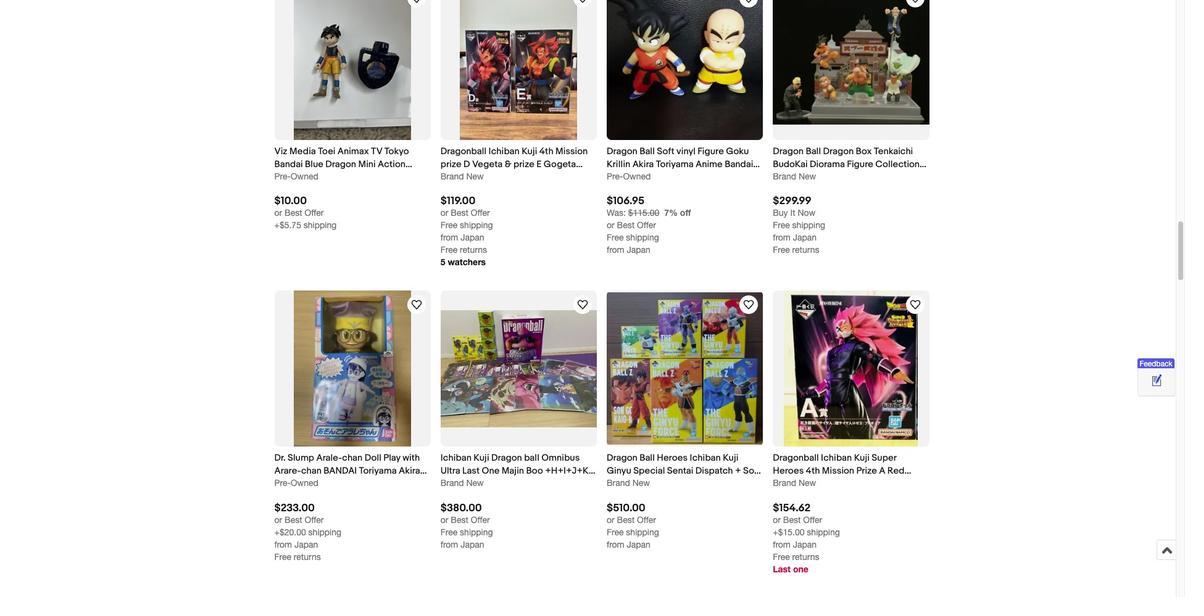 Task type: describe. For each thing, give the bounding box(es) containing it.
tenkaichi
[[874, 146, 913, 157]]

figure inside dragon ball dragon box tenkaichi budokai diorama figure collection set toriyama
[[847, 159, 874, 170]]

ichiban kuji  dragon ball omnibus ultra last one majin boo +h+i+j+k new figure link
[[441, 452, 597, 490]]

zeno
[[441, 172, 462, 183]]

brand for $299.99
[[773, 172, 797, 181]]

dr. slump arale-chan doll play with arare-chan bandai toriyama akira tv animatio link
[[274, 452, 431, 490]]

bandai
[[324, 466, 357, 477]]

mission inside dragonball ichiban kuji super heroes 4th mission prize a red masked saiyan fedex
[[822, 466, 855, 477]]

majin
[[502, 466, 524, 477]]

offer for $510.00
[[637, 515, 656, 525]]

dragonball ichiban kuji super heroes 4th mission prize a red masked saiyan fedex image
[[784, 291, 918, 447]]

dragon inside dragon ball soft vinyl figure goku krillin akira toriyama anime bandai lot 2
[[607, 146, 638, 157]]

shipping for $10.00
[[304, 220, 337, 230]]

best for $119.00
[[451, 208, 469, 218]]

+
[[735, 466, 741, 477]]

+h+i+j+k
[[545, 466, 589, 477]]

dragon ball dragon box tenkaichi budokai diorama figure collection set toriyama image
[[773, 0, 929, 124]]

offer for $380.00
[[471, 515, 490, 525]]

brand new for $299.99
[[773, 172, 816, 181]]

ichiban kuji  dragon ball omnibus ultra last one majin boo +h+i+j+k new figure
[[441, 453, 589, 490]]

akira inside dragon ball soft vinyl figure goku krillin akira toriyama anime bandai lot 2
[[633, 159, 654, 170]]

dragon ball dragon box tenkaichi budokai diorama figure collection set toriyama heading
[[773, 146, 927, 183]]

7%
[[664, 207, 678, 218]]

$10.00
[[274, 195, 307, 207]]

ichiban inside 'ichiban kuji  dragon ball omnibus ultra last one majin boo +h+i+j+k new figure'
[[441, 453, 472, 464]]

buy
[[773, 208, 788, 218]]

dragon ball dragon box tenkaichi budokai diorama figure collection set toriyama link
[[773, 145, 929, 183]]

figure inside dragon ball soft vinyl figure goku krillin akira toriyama anime bandai lot 2
[[698, 146, 724, 157]]

one
[[793, 564, 809, 574]]

dragon ball heroes ichiban kuji ginyu special sentai dispatch + son goku link
[[607, 452, 763, 490]]

$119.00 or best offer free shipping from japan free returns 5 watchers
[[441, 195, 493, 267]]

budokai
[[773, 159, 808, 170]]

shipping for $154.62
[[807, 528, 840, 537]]

offer for $119.00
[[471, 208, 490, 218]]

watch dragon ball dragon box tenkaichi budokai diorama figure collection set toriyama image
[[908, 0, 923, 5]]

ichiban inside dragonball ichiban kuji super heroes 4th mission prize a red masked saiyan fedex
[[821, 453, 852, 464]]

blue
[[305, 159, 323, 170]]

pre-owned for $233.00
[[274, 479, 318, 489]]

dragon ball soft vinyl figure goku krillin akira toriyama anime bandai lot 2 image
[[607, 0, 763, 140]]

play
[[384, 453, 401, 464]]

watch dragonball ichiban kuji 4th mission prize d vegeta & prize e gogeta zeno new image
[[575, 0, 590, 5]]

watch dr. slump arale-chan doll play with arare-chan bandai toriyama akira tv animatio image
[[409, 298, 424, 312]]

dispatch
[[696, 466, 733, 477]]

red
[[888, 466, 905, 477]]

brand new for $154.62
[[773, 479, 816, 489]]

new for $154.62
[[799, 479, 816, 489]]

best for $510.00
[[617, 515, 635, 525]]

shipping for $510.00
[[626, 528, 659, 537]]

tv inside dr. slump arale-chan doll play with arare-chan bandai toriyama akira tv animatio
[[274, 479, 286, 490]]

from for $119.00
[[441, 233, 458, 243]]

with
[[403, 453, 420, 464]]

brand new for $119.00
[[441, 172, 484, 181]]

krillin
[[607, 159, 631, 170]]

1 prize from the left
[[441, 159, 462, 170]]

toei
[[318, 146, 336, 157]]

or for $380.00
[[441, 515, 449, 525]]

or inside $106.95 was: $115.00 7% off or best offer free shipping from japan
[[607, 220, 615, 230]]

last inside 'ichiban kuji  dragon ball omnibus ultra last one majin boo +h+i+j+k new figure'
[[462, 466, 480, 477]]

japan for $510.00
[[627, 540, 651, 550]]

akira inside dr. slump arale-chan doll play with arare-chan bandai toriyama akira tv animatio
[[399, 466, 420, 477]]

new inside 'ichiban kuji  dragon ball omnibus ultra last one majin boo +h+i+j+k new figure'
[[441, 479, 461, 490]]

d
[[464, 159, 470, 170]]

$380.00 or best offer free shipping from japan
[[441, 502, 493, 550]]

vinyl
[[677, 146, 696, 157]]

dragonball ichiban kuji 4th mission prize d vegeta & prize e gogeta zeno new
[[441, 146, 588, 183]]

+$20.00
[[274, 528, 306, 537]]

from for $154.62
[[773, 540, 791, 550]]

or for $10.00
[[274, 208, 282, 218]]

$233.00 or best offer +$20.00 shipping from japan free returns
[[274, 502, 341, 562]]

new for $510.00
[[633, 479, 650, 489]]

ichiban kuji  dragon ball omnibus ultra last one majin boo +h+i+j+k new figure image
[[441, 310, 597, 428]]

kuji inside dragonball ichiban kuji super heroes 4th mission prize a red masked saiyan fedex
[[854, 453, 870, 464]]

$510.00
[[607, 502, 646, 515]]

dragonball ichiban kuji 4th mission prize d vegeta & prize e gogeta zeno new heading
[[441, 146, 588, 183]]

none text field containing was:
[[607, 208, 660, 218]]

0 vertical spatial chan
[[342, 453, 363, 464]]

new for $299.99
[[799, 172, 816, 181]]

fedex
[[838, 479, 864, 490]]

masked
[[773, 479, 806, 490]]

pre- for $233.00
[[274, 479, 291, 489]]

new inside dragonball ichiban kuji 4th mission prize d vegeta & prize e gogeta zeno new
[[464, 172, 484, 183]]

+$15.00
[[773, 528, 805, 537]]

free inside $380.00 or best offer free shipping from japan
[[441, 528, 458, 537]]

ball inside dragon ball heroes ichiban kuji ginyu special sentai dispatch + son goku
[[640, 453, 655, 464]]

&
[[505, 159, 512, 170]]

$115.00
[[628, 208, 660, 218]]

super
[[872, 453, 897, 464]]

slump
[[288, 453, 314, 464]]

2
[[622, 172, 627, 183]]

dr. slump arale-chan doll play with arare-chan bandai toriyama akira tv animatio heading
[[274, 453, 427, 490]]

dragonball ichiban kuji 4th mission prize d vegeta & prize e gogeta zeno new image
[[460, 0, 577, 140]]

+$5.75
[[274, 220, 301, 230]]

viz media toei animax tv tokyo bandai blue dragon mini action figure shu image
[[294, 0, 411, 140]]

diorama
[[810, 159, 845, 170]]

bandai inside viz media toei animax tv tokyo bandai blue dragon mini action figure shu
[[274, 159, 303, 170]]

watch dragon ball soft vinyl figure goku krillin akira toriyama anime bandai lot 2 image
[[742, 0, 756, 5]]

japan for $119.00
[[461, 233, 484, 243]]

vegeta
[[472, 159, 503, 170]]

owned for $10.00
[[291, 172, 318, 181]]

bandai inside dragon ball soft vinyl figure goku krillin akira toriyama anime bandai lot 2
[[725, 159, 753, 170]]

dragon ball heroes ichiban kuji ginyu special sentai dispatch + son goku
[[607, 453, 760, 490]]

animatio
[[288, 479, 324, 490]]

$299.99 buy it now free shipping from japan free returns
[[773, 195, 826, 255]]

free inside the $233.00 or best offer +$20.00 shipping from japan free returns
[[274, 552, 291, 562]]

gogeta
[[544, 159, 576, 170]]

or for $510.00
[[607, 515, 615, 525]]

boo
[[526, 466, 543, 477]]

best for $10.00
[[285, 208, 302, 218]]

watch ichiban kuji  dragon ball omnibus ultra last one majin boo +h+i+j+k new figure image
[[575, 298, 590, 312]]

ball for $106.95
[[640, 146, 655, 157]]

viz media toei animax tv tokyo bandai blue dragon mini action figure shu link
[[274, 145, 431, 183]]

watch dragonball ichiban kuji super heroes 4th mission prize a red masked saiyan fedex image
[[908, 298, 923, 312]]

brand for $510.00
[[607, 479, 630, 489]]

ultra
[[441, 466, 460, 477]]

offer for $10.00
[[305, 208, 324, 218]]

best inside $106.95 was: $115.00 7% off or best offer free shipping from japan
[[617, 220, 635, 230]]

kuji inside dragon ball heroes ichiban kuji ginyu special sentai dispatch + son goku
[[723, 453, 739, 464]]

$299.99
[[773, 195, 812, 207]]

doll
[[365, 453, 382, 464]]

or for $233.00
[[274, 515, 282, 525]]

animax
[[338, 146, 369, 157]]

action
[[378, 159, 406, 170]]

$380.00
[[441, 502, 482, 515]]

brand new for $380.00
[[441, 479, 484, 489]]

toriyama for $233.00
[[359, 466, 397, 477]]

japan inside $106.95 was: $115.00 7% off or best offer free shipping from japan
[[627, 245, 651, 255]]

dragon up diorama
[[823, 146, 854, 157]]

$119.00
[[441, 195, 476, 207]]

feedback
[[1140, 360, 1173, 368]]

dragon ball soft vinyl figure goku krillin akira toriyama anime bandai lot 2 link
[[607, 145, 763, 183]]

saiyan
[[808, 479, 836, 490]]

now
[[798, 208, 816, 218]]

dragonball ichiban kuji super heroes 4th mission prize a red masked saiyan fedex link
[[773, 452, 929, 490]]

dragon ball soft vinyl figure goku krillin akira toriyama anime bandai lot 2 heading
[[607, 146, 760, 183]]

or for $154.62
[[773, 515, 781, 525]]

watchers
[[448, 257, 486, 267]]

arale-
[[316, 453, 342, 464]]

5
[[441, 257, 445, 267]]

pre- for $106.95
[[607, 172, 623, 181]]

was:
[[607, 208, 626, 218]]

prize
[[857, 466, 877, 477]]



Task type: locate. For each thing, give the bounding box(es) containing it.
1 horizontal spatial last
[[773, 564, 791, 574]]

pre-owned down the blue
[[274, 172, 318, 181]]

1 horizontal spatial goku
[[726, 146, 749, 157]]

japan for $380.00
[[461, 540, 484, 550]]

from down $510.00
[[607, 540, 625, 550]]

or inside the $233.00 or best offer +$20.00 shipping from japan free returns
[[274, 515, 282, 525]]

offer down the $380.00 at the left of page
[[471, 515, 490, 525]]

None text field
[[607, 208, 660, 218]]

returns inside $154.62 or best offer +$15.00 shipping from japan free returns last one
[[792, 552, 820, 562]]

dragonball ichiban kuji super heroes 4th mission prize a red masked saiyan fedex
[[773, 453, 905, 490]]

akira
[[633, 159, 654, 170], [399, 466, 420, 477]]

shipping inside $154.62 or best offer +$15.00 shipping from japan free returns last one
[[807, 528, 840, 537]]

best inside $10.00 or best offer +$5.75 shipping
[[285, 208, 302, 218]]

1 vertical spatial heroes
[[773, 466, 804, 477]]

new down special
[[633, 479, 650, 489]]

or inside $10.00 or best offer +$5.75 shipping
[[274, 208, 282, 218]]

ichiban kuji  dragon ball omnibus ultra last one majin boo +h+i+j+k new figure heading
[[441, 453, 596, 490]]

offer down $119.00
[[471, 208, 490, 218]]

one
[[482, 466, 500, 477]]

dr. slump arale-chan doll play with arare-chan bandai toriyama akira tv animatio image
[[294, 291, 411, 447]]

akira down with
[[399, 466, 420, 477]]

japan down $510.00
[[627, 540, 651, 550]]

2 bandai from the left
[[725, 159, 753, 170]]

anime
[[696, 159, 723, 170]]

owned down krillin
[[623, 172, 651, 181]]

or inside $510.00 or best offer free shipping from japan
[[607, 515, 615, 525]]

dragon ball heroes ichiban kuji ginyu special sentai dispatch + son goku heading
[[607, 453, 761, 490]]

0 vertical spatial mission
[[556, 146, 588, 157]]

best down $233.00
[[285, 515, 302, 525]]

japan for $233.00
[[294, 540, 318, 550]]

or up the +$20.00
[[274, 515, 282, 525]]

last inside $154.62 or best offer +$15.00 shipping from japan free returns last one
[[773, 564, 791, 574]]

from down buy
[[773, 233, 791, 243]]

1 horizontal spatial figure
[[698, 146, 724, 157]]

soft
[[657, 146, 675, 157]]

it
[[791, 208, 796, 218]]

toriyama inside dr. slump arale-chan doll play with arare-chan bandai toriyama akira tv animatio
[[359, 466, 397, 477]]

shipping down the "$115.00"
[[626, 233, 659, 243]]

dragon ball heroes ichiban kuji ginyu special sentai dispatch + son goku image
[[607, 293, 763, 445]]

brand new down ultra
[[441, 479, 484, 489]]

1 vertical spatial chan
[[301, 466, 322, 477]]

goku right vinyl
[[726, 146, 749, 157]]

dragonball for $119.00
[[441, 146, 487, 157]]

$154.62
[[773, 502, 811, 515]]

free inside $510.00 or best offer free shipping from japan
[[607, 528, 624, 537]]

ichiban inside dragon ball heroes ichiban kuji ginyu special sentai dispatch + son goku
[[690, 453, 721, 464]]

dragonball ichiban kuji 4th mission prize d vegeta & prize e gogeta zeno new link
[[441, 145, 597, 183]]

1 horizontal spatial heroes
[[773, 466, 804, 477]]

new
[[464, 172, 484, 183], [441, 479, 461, 490]]

offer
[[305, 208, 324, 218], [471, 208, 490, 218], [637, 220, 656, 230], [305, 515, 324, 525], [471, 515, 490, 525], [637, 515, 656, 525], [803, 515, 822, 525]]

japan up watchers
[[461, 233, 484, 243]]

or up +$5.75
[[274, 208, 282, 218]]

2 horizontal spatial toriyama
[[789, 172, 827, 183]]

tv inside viz media toei animax tv tokyo bandai blue dragon mini action figure shu
[[371, 146, 382, 157]]

best inside $510.00 or best offer free shipping from japan
[[617, 515, 635, 525]]

from inside $106.95 was: $115.00 7% off or best offer free shipping from japan
[[607, 245, 625, 255]]

figure down box
[[847, 159, 874, 170]]

0 vertical spatial heroes
[[657, 453, 688, 464]]

shipping down now
[[792, 220, 826, 230]]

best inside $154.62 or best offer +$15.00 shipping from japan free returns last one
[[783, 515, 801, 525]]

figure up anime
[[698, 146, 724, 157]]

shipping right the +$20.00
[[308, 528, 341, 537]]

2 vertical spatial toriyama
[[359, 466, 397, 477]]

japan down now
[[793, 233, 817, 243]]

ball
[[524, 453, 539, 464]]

new down the d
[[466, 172, 484, 181]]

new for $380.00
[[466, 479, 484, 489]]

bandai
[[274, 159, 303, 170], [725, 159, 753, 170]]

ball inside dragon ball dragon box tenkaichi budokai diorama figure collection set toriyama
[[806, 146, 821, 157]]

offer inside $119.00 or best offer free shipping from japan free returns 5 watchers
[[471, 208, 490, 218]]

returns for $154.62
[[792, 552, 820, 562]]

dragon inside dragon ball heroes ichiban kuji ginyu special sentai dispatch + son goku
[[607, 453, 638, 464]]

ginyu
[[607, 466, 631, 477]]

1 vertical spatial tv
[[274, 479, 286, 490]]

heroes
[[657, 453, 688, 464], [773, 466, 804, 477]]

dr. slump arale-chan doll play with arare-chan bandai toriyama akira tv animatio
[[274, 453, 420, 490]]

dragon inside 'ichiban kuji  dragon ball omnibus ultra last one majin boo +h+i+j+k new figure'
[[491, 453, 522, 464]]

shipping
[[304, 220, 337, 230], [460, 220, 493, 230], [792, 220, 826, 230], [626, 233, 659, 243], [308, 528, 341, 537], [460, 528, 493, 537], [626, 528, 659, 537], [807, 528, 840, 537]]

or inside $380.00 or best offer free shipping from japan
[[441, 515, 449, 525]]

shipping for $380.00
[[460, 528, 493, 537]]

1 vertical spatial akira
[[399, 466, 420, 477]]

from for $233.00
[[274, 540, 292, 550]]

heroes inside dragonball ichiban kuji super heroes 4th mission prize a red masked saiyan fedex
[[773, 466, 804, 477]]

offer down $233.00
[[305, 515, 324, 525]]

brand new
[[441, 172, 484, 181], [773, 172, 816, 181], [441, 479, 484, 489], [607, 479, 650, 489], [773, 479, 816, 489]]

box
[[856, 146, 872, 157]]

from down was:
[[607, 245, 625, 255]]

0 horizontal spatial new
[[441, 479, 461, 490]]

from for $299.99
[[773, 233, 791, 243]]

0 horizontal spatial figure
[[274, 172, 301, 183]]

lot
[[607, 172, 620, 183]]

viz media toei animax tv tokyo bandai blue dragon mini action figure shu heading
[[274, 146, 412, 183]]

e
[[537, 159, 542, 170]]

ball
[[640, 146, 655, 157], [806, 146, 821, 157], [640, 453, 655, 464]]

dragonball for $154.62
[[773, 453, 819, 464]]

offer for $154.62
[[803, 515, 822, 525]]

0 vertical spatial dragonball
[[441, 146, 487, 157]]

pre-owned down arare-
[[274, 479, 318, 489]]

1 vertical spatial toriyama
[[789, 172, 827, 183]]

owned down arare-
[[291, 479, 318, 489]]

special
[[634, 466, 665, 477]]

free inside $106.95 was: $115.00 7% off or best offer free shipping from japan
[[607, 233, 624, 243]]

new down "budokai"
[[799, 172, 816, 181]]

best down $119.00
[[451, 208, 469, 218]]

last
[[462, 466, 480, 477], [773, 564, 791, 574]]

2 vertical spatial figure
[[274, 172, 301, 183]]

kuji up +
[[723, 453, 739, 464]]

pre-owned for $106.95
[[607, 172, 651, 181]]

0 vertical spatial toriyama
[[656, 159, 694, 170]]

brand
[[441, 172, 464, 181], [773, 172, 797, 181], [441, 479, 464, 489], [607, 479, 630, 489], [773, 479, 797, 489]]

son
[[743, 466, 760, 477]]

0 horizontal spatial akira
[[399, 466, 420, 477]]

figure left shu at the left of the page
[[274, 172, 301, 183]]

free inside $154.62 or best offer +$15.00 shipping from japan free returns last one
[[773, 552, 790, 562]]

tv down arare-
[[274, 479, 286, 490]]

best down the $10.00
[[285, 208, 302, 218]]

0 horizontal spatial prize
[[441, 159, 462, 170]]

ichiban inside dragonball ichiban kuji 4th mission prize d vegeta & prize e gogeta zeno new
[[489, 146, 520, 157]]

dragon up 'majin'
[[491, 453, 522, 464]]

ichiban
[[489, 146, 520, 157], [441, 453, 472, 464], [690, 453, 721, 464], [821, 453, 852, 464]]

kuji up one
[[474, 453, 489, 464]]

prize left e
[[514, 159, 535, 170]]

owned
[[291, 172, 318, 181], [623, 172, 651, 181], [291, 479, 318, 489]]

returns inside $119.00 or best offer free shipping from japan free returns 5 watchers
[[460, 245, 487, 255]]

4th
[[539, 146, 554, 157], [806, 466, 820, 477]]

offer down the "$115.00"
[[637, 220, 656, 230]]

offer down the $10.00
[[305, 208, 324, 218]]

shipping for $119.00
[[460, 220, 493, 230]]

pre-owned for $10.00
[[274, 172, 318, 181]]

brand for $380.00
[[441, 479, 464, 489]]

ichiban up &
[[489, 146, 520, 157]]

or
[[274, 208, 282, 218], [441, 208, 449, 218], [607, 220, 615, 230], [274, 515, 282, 525], [441, 515, 449, 525], [607, 515, 615, 525], [773, 515, 781, 525]]

pre- down viz
[[274, 172, 291, 181]]

dragon ball dragon box tenkaichi budokai diorama figure collection set toriyama
[[773, 146, 920, 183]]

shipping inside $380.00 or best offer free shipping from japan
[[460, 528, 493, 537]]

shipping right +$15.00
[[807, 528, 840, 537]]

dragon inside viz media toei animax tv tokyo bandai blue dragon mini action figure shu
[[326, 159, 356, 170]]

best down was:
[[617, 220, 635, 230]]

figure
[[463, 479, 488, 490]]

japan down +$15.00
[[793, 540, 817, 550]]

or inside $119.00 or best offer free shipping from japan free returns 5 watchers
[[441, 208, 449, 218]]

or for $119.00
[[441, 208, 449, 218]]

returns for $299.99
[[792, 245, 820, 255]]

owned for $106.95
[[623, 172, 651, 181]]

offer inside $106.95 was: $115.00 7% off or best offer free shipping from japan
[[637, 220, 656, 230]]

ball for $299.99
[[806, 146, 821, 157]]

dragonball inside dragonball ichiban kuji super heroes 4th mission prize a red masked saiyan fedex
[[773, 453, 819, 464]]

bandai right anime
[[725, 159, 753, 170]]

toriyama down doll
[[359, 466, 397, 477]]

kuji up prize
[[854, 453, 870, 464]]

shipping for $299.99
[[792, 220, 826, 230]]

offer inside $380.00 or best offer free shipping from japan
[[471, 515, 490, 525]]

from inside $154.62 or best offer +$15.00 shipping from japan free returns last one
[[773, 540, 791, 550]]

returns for $119.00
[[460, 245, 487, 255]]

shipping inside $106.95 was: $115.00 7% off or best offer free shipping from japan
[[626, 233, 659, 243]]

toriyama inside dragon ball soft vinyl figure goku krillin akira toriyama anime bandai lot 2
[[656, 159, 694, 170]]

brand new down ginyu
[[607, 479, 650, 489]]

shu
[[303, 172, 319, 183]]

japan down the $380.00 at the left of page
[[461, 540, 484, 550]]

1 horizontal spatial dragonball
[[773, 453, 819, 464]]

2 prize from the left
[[514, 159, 535, 170]]

0 horizontal spatial chan
[[301, 466, 322, 477]]

heroes up sentai
[[657, 453, 688, 464]]

tokyo
[[384, 146, 409, 157]]

1 vertical spatial new
[[441, 479, 461, 490]]

0 vertical spatial 4th
[[539, 146, 554, 157]]

new for $119.00
[[466, 172, 484, 181]]

pre-owned
[[274, 172, 318, 181], [607, 172, 651, 181], [274, 479, 318, 489]]

japan inside $510.00 or best offer free shipping from japan
[[627, 540, 651, 550]]

from up 5
[[441, 233, 458, 243]]

1 horizontal spatial new
[[464, 172, 484, 183]]

from
[[441, 233, 458, 243], [773, 233, 791, 243], [607, 245, 625, 255], [274, 540, 292, 550], [441, 540, 458, 550], [607, 540, 625, 550], [773, 540, 791, 550]]

from inside the $233.00 or best offer +$20.00 shipping from japan free returns
[[274, 540, 292, 550]]

best for $380.00
[[451, 515, 469, 525]]

1 horizontal spatial prize
[[514, 159, 535, 170]]

toriyama down "budokai"
[[789, 172, 827, 183]]

offer inside $154.62 or best offer +$15.00 shipping from japan free returns last one
[[803, 515, 822, 525]]

1 vertical spatial mission
[[822, 466, 855, 477]]

offer for $233.00
[[305, 515, 324, 525]]

1 horizontal spatial toriyama
[[656, 159, 694, 170]]

0 vertical spatial akira
[[633, 159, 654, 170]]

0 vertical spatial goku
[[726, 146, 749, 157]]

japan inside $299.99 buy it now free shipping from japan free returns
[[793, 233, 817, 243]]

1 vertical spatial last
[[773, 564, 791, 574]]

mini
[[358, 159, 376, 170]]

1 vertical spatial figure
[[847, 159, 874, 170]]

viz
[[274, 146, 287, 157]]

mission inside dragonball ichiban kuji 4th mission prize d vegeta & prize e gogeta zeno new
[[556, 146, 588, 157]]

chan up bandai
[[342, 453, 363, 464]]

1 vertical spatial dragonball
[[773, 453, 819, 464]]

or down $119.00
[[441, 208, 449, 218]]

1 horizontal spatial mission
[[822, 466, 855, 477]]

collection
[[876, 159, 920, 170]]

from down the $380.00 at the left of page
[[441, 540, 458, 550]]

watch dragon ball heroes ichiban kuji ginyu special sentai dispatch + son goku image
[[742, 298, 756, 312]]

shipping right +$5.75
[[304, 220, 337, 230]]

last up figure
[[462, 466, 480, 477]]

brand down "budokai"
[[773, 172, 797, 181]]

brand new down "budokai"
[[773, 172, 816, 181]]

0 horizontal spatial toriyama
[[359, 466, 397, 477]]

2 horizontal spatial figure
[[847, 159, 874, 170]]

ball inside dragon ball soft vinyl figure goku krillin akira toriyama anime bandai lot 2
[[640, 146, 655, 157]]

kuji inside dragonball ichiban kuji 4th mission prize d vegeta & prize e gogeta zeno new
[[522, 146, 537, 157]]

shipping down $510.00
[[626, 528, 659, 537]]

japan for $299.99
[[793, 233, 817, 243]]

brand for $154.62
[[773, 479, 797, 489]]

1 horizontal spatial bandai
[[725, 159, 753, 170]]

0 horizontal spatial tv
[[274, 479, 286, 490]]

dragon up krillin
[[607, 146, 638, 157]]

kuji inside 'ichiban kuji  dragon ball omnibus ultra last one majin boo +h+i+j+k new figure'
[[474, 453, 489, 464]]

tv
[[371, 146, 382, 157], [274, 479, 286, 490]]

best inside $119.00 or best offer free shipping from japan free returns 5 watchers
[[451, 208, 469, 218]]

ichiban up fedex
[[821, 453, 852, 464]]

shipping for $233.00
[[308, 528, 341, 537]]

or down $510.00
[[607, 515, 615, 525]]

brand new down the d
[[441, 172, 484, 181]]

dragonball
[[441, 146, 487, 157], [773, 453, 819, 464]]

1 horizontal spatial chan
[[342, 453, 363, 464]]

dragon up ginyu
[[607, 453, 638, 464]]

4th inside dragonball ichiban kuji 4th mission prize d vegeta & prize e gogeta zeno new
[[539, 146, 554, 157]]

chan
[[342, 453, 363, 464], [301, 466, 322, 477]]

returns
[[460, 245, 487, 255], [792, 245, 820, 255], [294, 552, 321, 562], [792, 552, 820, 562]]

toriyama down soft on the right of page
[[656, 159, 694, 170]]

$510.00 or best offer free shipping from japan
[[607, 502, 659, 550]]

returns for $233.00
[[294, 552, 321, 562]]

kuji
[[522, 146, 537, 157], [474, 453, 489, 464], [723, 453, 739, 464], [854, 453, 870, 464]]

best inside $380.00 or best offer free shipping from japan
[[451, 515, 469, 525]]

4th up saiyan
[[806, 466, 820, 477]]

returns inside the $233.00 or best offer +$20.00 shipping from japan free returns
[[294, 552, 321, 562]]

returns down now
[[792, 245, 820, 255]]

$154.62 or best offer +$15.00 shipping from japan free returns last one
[[773, 502, 840, 574]]

1 horizontal spatial tv
[[371, 146, 382, 157]]

1 bandai from the left
[[274, 159, 303, 170]]

japan inside $380.00 or best offer free shipping from japan
[[461, 540, 484, 550]]

shipping inside $10.00 or best offer +$5.75 shipping
[[304, 220, 337, 230]]

tv up "mini"
[[371, 146, 382, 157]]

dr.
[[274, 453, 286, 464]]

$10.00 or best offer +$5.75 shipping
[[274, 195, 337, 230]]

dragon up "budokai"
[[773, 146, 804, 157]]

heroes inside dragon ball heroes ichiban kuji ginyu special sentai dispatch + son goku
[[657, 453, 688, 464]]

shipping down $119.00
[[460, 220, 493, 230]]

or down the $380.00 at the left of page
[[441, 515, 449, 525]]

viz media toei animax tv tokyo bandai blue dragon mini action figure shu
[[274, 146, 409, 183]]

best for $233.00
[[285, 515, 302, 525]]

mission up fedex
[[822, 466, 855, 477]]

brand down the d
[[441, 172, 464, 181]]

omnibus
[[542, 453, 580, 464]]

$106.95 was: $115.00 7% off or best offer free shipping from japan
[[607, 195, 691, 255]]

japan inside $154.62 or best offer +$15.00 shipping from japan free returns last one
[[793, 540, 817, 550]]

best
[[285, 208, 302, 218], [451, 208, 469, 218], [617, 220, 635, 230], [285, 515, 302, 525], [451, 515, 469, 525], [617, 515, 635, 525], [783, 515, 801, 525]]

new down ultra
[[441, 479, 461, 490]]

best down the $380.00 at the left of page
[[451, 515, 469, 525]]

brand new for $510.00
[[607, 479, 650, 489]]

1 horizontal spatial 4th
[[806, 466, 820, 477]]

or up +$15.00
[[773, 515, 781, 525]]

shipping inside $299.99 buy it now free shipping from japan free returns
[[792, 220, 826, 230]]

0 vertical spatial last
[[462, 466, 480, 477]]

pre- down krillin
[[607, 172, 623, 181]]

$233.00
[[274, 502, 315, 515]]

pre- down arare-
[[274, 479, 291, 489]]

offer inside $10.00 or best offer +$5.75 shipping
[[305, 208, 324, 218]]

goku down ginyu
[[607, 479, 630, 490]]

dragonball ichiban kuji super heroes 4th mission prize a red masked saiyan fedex heading
[[773, 453, 912, 490]]

1 vertical spatial 4th
[[806, 466, 820, 477]]

returns up watchers
[[460, 245, 487, 255]]

shipping inside the $233.00 or best offer +$20.00 shipping from japan free returns
[[308, 528, 341, 537]]

0 horizontal spatial dragonball
[[441, 146, 487, 157]]

toriyama for $299.99
[[789, 172, 827, 183]]

best for $154.62
[[783, 515, 801, 525]]

japan for $154.62
[[793, 540, 817, 550]]

brand down ginyu
[[607, 479, 630, 489]]

dragon ball soft vinyl figure goku krillin akira toriyama anime bandai lot 2
[[607, 146, 753, 183]]

japan down the +$20.00
[[294, 540, 318, 550]]

goku
[[726, 146, 749, 157], [607, 479, 630, 490]]

from inside $299.99 buy it now free shipping from japan free returns
[[773, 233, 791, 243]]

0 vertical spatial tv
[[371, 146, 382, 157]]

toriyama inside dragon ball dragon box tenkaichi budokai diorama figure collection set toriyama
[[789, 172, 827, 183]]

akira right krillin
[[633, 159, 654, 170]]

0 horizontal spatial bandai
[[274, 159, 303, 170]]

returns inside $299.99 buy it now free shipping from japan free returns
[[792, 245, 820, 255]]

goku inside dragon ball heroes ichiban kuji ginyu special sentai dispatch + son goku
[[607, 479, 630, 490]]

arare-
[[274, 466, 301, 477]]

offer inside the $233.00 or best offer +$20.00 shipping from japan free returns
[[305, 515, 324, 525]]

watch viz media toei animax tv tokyo bandai blue dragon mini action figure shu image
[[409, 0, 424, 5]]

set
[[773, 172, 787, 183]]

pre-
[[274, 172, 291, 181], [607, 172, 623, 181], [274, 479, 291, 489]]

offer inside $510.00 or best offer free shipping from japan
[[637, 515, 656, 525]]

from inside $510.00 or best offer free shipping from japan
[[607, 540, 625, 550]]

a
[[879, 466, 886, 477]]

dragonball up masked
[[773, 453, 819, 464]]

japan down the "$115.00"
[[627, 245, 651, 255]]

brand up $154.62 on the right bottom
[[773, 479, 797, 489]]

or inside $154.62 or best offer +$15.00 shipping from japan free returns last one
[[773, 515, 781, 525]]

prize
[[441, 159, 462, 170], [514, 159, 535, 170]]

heroes up masked
[[773, 466, 804, 477]]

new down the d
[[464, 172, 484, 183]]

sentai
[[667, 466, 694, 477]]

owned for $233.00
[[291, 479, 318, 489]]

brand for $119.00
[[441, 172, 464, 181]]

returns down the +$20.00
[[294, 552, 321, 562]]

off
[[680, 207, 691, 218]]

0 vertical spatial new
[[464, 172, 484, 183]]

$106.95
[[607, 195, 645, 207]]

best inside the $233.00 or best offer +$20.00 shipping from japan free returns
[[285, 515, 302, 525]]

japan inside the $233.00 or best offer +$20.00 shipping from japan free returns
[[294, 540, 318, 550]]

dragonball up the d
[[441, 146, 487, 157]]

4th inside dragonball ichiban kuji super heroes 4th mission prize a red masked saiyan fedex
[[806, 466, 820, 477]]

dragon down animax
[[326, 159, 356, 170]]

pre- for $10.00
[[274, 172, 291, 181]]

media
[[290, 146, 316, 157]]

0 horizontal spatial goku
[[607, 479, 630, 490]]

0 horizontal spatial 4th
[[539, 146, 554, 157]]

goku inside dragon ball soft vinyl figure goku krillin akira toriyama anime bandai lot 2
[[726, 146, 749, 157]]

from for $510.00
[[607, 540, 625, 550]]

best down $510.00
[[617, 515, 635, 525]]

0 horizontal spatial mission
[[556, 146, 588, 157]]

bandai down viz
[[274, 159, 303, 170]]

from inside $380.00 or best offer free shipping from japan
[[441, 540, 458, 550]]

japan inside $119.00 or best offer free shipping from japan free returns 5 watchers
[[461, 233, 484, 243]]

shipping inside $119.00 or best offer free shipping from japan free returns 5 watchers
[[460, 220, 493, 230]]

1 horizontal spatial akira
[[633, 159, 654, 170]]

figure inside viz media toei animax tv tokyo bandai blue dragon mini action figure shu
[[274, 172, 301, 183]]

from inside $119.00 or best offer free shipping from japan free returns 5 watchers
[[441, 233, 458, 243]]

new up $154.62 on the right bottom
[[799, 479, 816, 489]]

shipping inside $510.00 or best offer free shipping from japan
[[626, 528, 659, 537]]

chan up animatio
[[301, 466, 322, 477]]

brand down ultra
[[441, 479, 464, 489]]

dragonball inside dragonball ichiban kuji 4th mission prize d vegeta & prize e gogeta zeno new
[[441, 146, 487, 157]]

free
[[441, 220, 458, 230], [773, 220, 790, 230], [607, 233, 624, 243], [441, 245, 458, 255], [773, 245, 790, 255], [441, 528, 458, 537], [607, 528, 624, 537], [274, 552, 291, 562], [773, 552, 790, 562]]

0 horizontal spatial heroes
[[657, 453, 688, 464]]

brand new up $154.62 on the right bottom
[[773, 479, 816, 489]]

from for $380.00
[[441, 540, 458, 550]]

ball left soft on the right of page
[[640, 146, 655, 157]]

ball up diorama
[[806, 146, 821, 157]]

0 horizontal spatial last
[[462, 466, 480, 477]]

ball up special
[[640, 453, 655, 464]]

1 vertical spatial goku
[[607, 479, 630, 490]]

0 vertical spatial figure
[[698, 146, 724, 157]]



Task type: vqa. For each thing, say whether or not it's contained in the screenshot.
See other items "Link"
no



